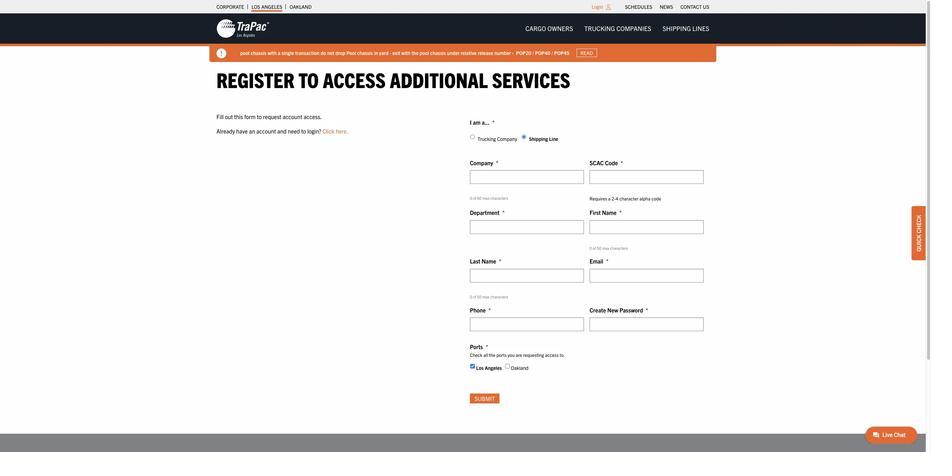 Task type: vqa. For each thing, say whether or not it's contained in the screenshot.
device
no



Task type: locate. For each thing, give the bounding box(es) containing it.
angeles left oakland "link"
[[262, 4, 283, 10]]

1 horizontal spatial with
[[402, 50, 411, 56]]

0 up the email
[[590, 245, 592, 250]]

0 of 50 max characters up department *
[[470, 196, 509, 201]]

3 chassis from the left
[[431, 50, 446, 56]]

2 pool from the left
[[420, 50, 430, 56]]

menu bar
[[622, 2, 714, 12], [520, 21, 716, 36]]

* right a... at the right
[[493, 119, 495, 126]]

max up email *
[[603, 245, 610, 250]]

characters
[[491, 196, 509, 201], [611, 245, 628, 250], [491, 294, 509, 299]]

0 horizontal spatial trucking
[[478, 136, 496, 142]]

0 horizontal spatial shipping
[[529, 136, 548, 142]]

shipping inside register to access additional services "main content"
[[529, 136, 548, 142]]

1 - from the left
[[390, 50, 392, 56]]

pool chassis with a single transaction  do not drop pool chassis in yard -  exit with the pool chassis under relative release number -  pop20 / pop40 / pop45
[[241, 50, 570, 56]]

oakland right oakland option
[[511, 365, 529, 371]]

requires a 2-4 character alpha code
[[590, 196, 662, 202]]

this
[[234, 113, 243, 120]]

0 horizontal spatial company
[[470, 159, 494, 166]]

/ left pop40
[[533, 50, 535, 56]]

ports
[[497, 352, 507, 358]]

name right first at the top right of the page
[[603, 209, 617, 216]]

check down 'ports'
[[470, 352, 483, 358]]

shipping right shipping line 'radio'
[[529, 136, 548, 142]]

chassis up register
[[251, 50, 267, 56]]

trucking down login link
[[585, 24, 616, 32]]

- right number
[[513, 50, 514, 56]]

0 vertical spatial 50
[[478, 196, 482, 201]]

quick check
[[916, 215, 923, 251]]

new
[[608, 306, 619, 313]]

oakland inside register to access additional services "main content"
[[511, 365, 529, 371]]

0 vertical spatial angeles
[[262, 4, 283, 10]]

0 vertical spatial company
[[498, 136, 518, 142]]

schedules
[[626, 4, 653, 10]]

solid image
[[217, 49, 227, 58]]

los angeles down all
[[477, 365, 502, 371]]

1 horizontal spatial los
[[477, 365, 484, 371]]

0 vertical spatial of
[[473, 196, 477, 201]]

0 horizontal spatial the
[[412, 50, 419, 56]]

services
[[492, 67, 571, 92]]

yard
[[380, 50, 389, 56]]

check up "quick"
[[916, 215, 923, 233]]

1 / from the left
[[533, 50, 535, 56]]

* right phone
[[489, 306, 491, 313]]

50 up department
[[478, 196, 482, 201]]

0 vertical spatial account
[[283, 113, 303, 120]]

not
[[328, 50, 335, 56]]

1 horizontal spatial los angeles
[[477, 365, 502, 371]]

0 up department
[[470, 196, 473, 201]]

cargo owners link
[[520, 21, 579, 36]]

i
[[470, 119, 472, 126]]

check inside 'ports * check all the ports you are requesting access to.'
[[470, 352, 483, 358]]

1 horizontal spatial angeles
[[485, 365, 502, 371]]

1 with from the left
[[268, 50, 277, 56]]

pool right exit
[[420, 50, 430, 56]]

los up los angeles image on the left
[[252, 4, 260, 10]]

* right last
[[499, 258, 502, 265]]

0 horizontal spatial account
[[257, 128, 276, 135]]

1 vertical spatial shipping
[[529, 136, 548, 142]]

0 horizontal spatial -
[[390, 50, 392, 56]]

None text field
[[470, 170, 585, 184], [590, 170, 704, 184], [470, 220, 585, 234], [470, 318, 585, 331], [470, 170, 585, 184], [590, 170, 704, 184], [470, 220, 585, 234], [470, 318, 585, 331]]

banner
[[0, 13, 932, 62]]

0 vertical spatial trucking
[[585, 24, 616, 32]]

account up the 'need'
[[283, 113, 303, 120]]

to down the transaction
[[299, 67, 319, 92]]

1 vertical spatial name
[[482, 258, 497, 265]]

register
[[217, 67, 295, 92]]

0 vertical spatial shipping
[[663, 24, 692, 32]]

0 vertical spatial the
[[412, 50, 419, 56]]

shipping down news link
[[663, 24, 692, 32]]

0 of 50 max characters for last name
[[470, 294, 509, 299]]

1 vertical spatial angeles
[[485, 365, 502, 371]]

of up department
[[473, 196, 477, 201]]

characters for company *
[[491, 196, 509, 201]]

footer
[[0, 434, 927, 452]]

with left single
[[268, 50, 277, 56]]

you
[[508, 352, 515, 358]]

max up phone *
[[483, 294, 490, 299]]

Oakland checkbox
[[505, 364, 510, 368]]

1 horizontal spatial name
[[603, 209, 617, 216]]

do
[[321, 50, 327, 56]]

1 vertical spatial oakland
[[511, 365, 529, 371]]

los right los angeles checkbox
[[477, 365, 484, 371]]

1 vertical spatial the
[[489, 352, 496, 358]]

shipping inside menu bar
[[663, 24, 692, 32]]

account
[[283, 113, 303, 120], [257, 128, 276, 135]]

company left shipping line 'radio'
[[498, 136, 518, 142]]

email *
[[590, 258, 609, 265]]

- left exit
[[390, 50, 392, 56]]

0 of 50 max characters up email *
[[590, 245, 628, 250]]

/ left pop45
[[552, 50, 554, 56]]

1 vertical spatial a
[[609, 196, 611, 202]]

pop20
[[517, 50, 532, 56]]

trucking inside menu bar
[[585, 24, 616, 32]]

i am a... *
[[470, 119, 495, 126]]

cargo
[[526, 24, 547, 32]]

fill
[[217, 113, 224, 120]]

2 vertical spatial max
[[483, 294, 490, 299]]

1 vertical spatial max
[[603, 245, 610, 250]]

pool right solid icon
[[241, 50, 250, 56]]

all
[[484, 352, 488, 358]]

1 horizontal spatial check
[[916, 215, 923, 233]]

and
[[278, 128, 287, 135]]

2 vertical spatial 0
[[470, 294, 473, 299]]

los angeles
[[252, 4, 283, 10], [477, 365, 502, 371]]

owners
[[548, 24, 574, 32]]

* right the email
[[607, 258, 609, 265]]

0 vertical spatial los angeles
[[252, 4, 283, 10]]

1 vertical spatial 0
[[590, 245, 592, 250]]

1 vertical spatial los angeles
[[477, 365, 502, 371]]

0 vertical spatial 0 of 50 max characters
[[470, 196, 509, 201]]

Los Angeles checkbox
[[471, 364, 475, 368]]

pool
[[241, 50, 250, 56], [420, 50, 430, 56]]

angeles
[[262, 4, 283, 10], [485, 365, 502, 371]]

oakland
[[290, 4, 312, 10], [511, 365, 529, 371]]

0 vertical spatial check
[[916, 215, 923, 233]]

need
[[288, 128, 300, 135]]

oakland right los angeles link
[[290, 4, 312, 10]]

characters for last name *
[[491, 294, 509, 299]]

0 vertical spatial a
[[278, 50, 281, 56]]

los
[[252, 4, 260, 10], [477, 365, 484, 371]]

1 horizontal spatial -
[[513, 50, 514, 56]]

1 vertical spatial 50
[[597, 245, 602, 250]]

1 pool from the left
[[241, 50, 250, 56]]

contact us link
[[681, 2, 710, 12]]

company *
[[470, 159, 499, 166]]

1 horizontal spatial the
[[489, 352, 496, 358]]

* down trucking company
[[496, 159, 499, 166]]

last name *
[[470, 258, 502, 265]]

trucking
[[585, 24, 616, 32], [478, 136, 496, 142]]

50
[[478, 196, 482, 201], [597, 245, 602, 250], [478, 294, 482, 299]]

account right an
[[257, 128, 276, 135]]

1 vertical spatial of
[[593, 245, 596, 250]]

* up all
[[486, 343, 489, 350]]

0
[[470, 196, 473, 201], [590, 245, 592, 250], [470, 294, 473, 299]]

of up the email
[[593, 245, 596, 250]]

0 horizontal spatial chassis
[[251, 50, 267, 56]]

1 vertical spatial company
[[470, 159, 494, 166]]

the
[[412, 50, 419, 56], [489, 352, 496, 358]]

0 up phone
[[470, 294, 473, 299]]

create new password *
[[590, 306, 649, 313]]

news
[[660, 4, 674, 10]]

* right the password
[[646, 306, 649, 313]]

0 horizontal spatial name
[[482, 258, 497, 265]]

contact
[[681, 4, 702, 10]]

chassis
[[251, 50, 267, 56], [358, 50, 373, 56], [431, 50, 446, 56]]

chassis left the "in"
[[358, 50, 373, 56]]

trucking companies link
[[579, 21, 658, 36]]

with right exit
[[402, 50, 411, 56]]

Trucking Company radio
[[471, 135, 475, 139]]

shipping
[[663, 24, 692, 32], [529, 136, 548, 142]]

2 chassis from the left
[[358, 50, 373, 56]]

None password field
[[590, 318, 704, 331]]

-
[[390, 50, 392, 56], [513, 50, 514, 56]]

1 vertical spatial los
[[477, 365, 484, 371]]

1 vertical spatial characters
[[611, 245, 628, 250]]

register to access additional services
[[217, 67, 571, 92]]

max up department
[[483, 196, 490, 201]]

a left single
[[278, 50, 281, 56]]

1 horizontal spatial trucking
[[585, 24, 616, 32]]

login?
[[308, 128, 322, 135]]

1 horizontal spatial shipping
[[663, 24, 692, 32]]

1 vertical spatial menu bar
[[520, 21, 716, 36]]

1 horizontal spatial account
[[283, 113, 303, 120]]

0 horizontal spatial check
[[470, 352, 483, 358]]

trucking right the trucking company 'radio'
[[478, 136, 496, 142]]

transaction
[[296, 50, 320, 56]]

los angeles up los angeles image on the left
[[252, 4, 283, 10]]

1 horizontal spatial oakland
[[511, 365, 529, 371]]

department *
[[470, 209, 505, 216]]

2 horizontal spatial chassis
[[431, 50, 446, 56]]

* inside 'ports * check all the ports you are requesting access to.'
[[486, 343, 489, 350]]

companies
[[617, 24, 652, 32]]

a left 2-
[[609, 196, 611, 202]]

of up phone
[[473, 294, 477, 299]]

1 vertical spatial trucking
[[478, 136, 496, 142]]

release
[[478, 50, 494, 56]]

1 horizontal spatial chassis
[[358, 50, 373, 56]]

corporate
[[217, 4, 244, 10]]

1 horizontal spatial pool
[[420, 50, 430, 56]]

to right form
[[257, 113, 262, 120]]

0 vertical spatial characters
[[491, 196, 509, 201]]

max for company
[[483, 196, 490, 201]]

50 for first
[[597, 245, 602, 250]]

with
[[268, 50, 277, 56], [402, 50, 411, 56]]

in
[[374, 50, 378, 56]]

50 up email *
[[597, 245, 602, 250]]

name right last
[[482, 258, 497, 265]]

chassis left under
[[431, 50, 446, 56]]

1 vertical spatial 0 of 50 max characters
[[590, 245, 628, 250]]

to
[[299, 67, 319, 92], [257, 113, 262, 120], [301, 128, 306, 135]]

2 vertical spatial to
[[301, 128, 306, 135]]

1 horizontal spatial a
[[609, 196, 611, 202]]

name
[[603, 209, 617, 216], [482, 258, 497, 265]]

50 up phone *
[[478, 294, 482, 299]]

0 horizontal spatial /
[[533, 50, 535, 56]]

max for last
[[483, 294, 490, 299]]

banner containing cargo owners
[[0, 13, 932, 62]]

0 of 50 max characters up phone *
[[470, 294, 509, 299]]

under
[[448, 50, 460, 56]]

a
[[278, 50, 281, 56], [609, 196, 611, 202]]

the right exit
[[412, 50, 419, 56]]

first name *
[[590, 209, 622, 216]]

0 vertical spatial 0
[[470, 196, 473, 201]]

2 vertical spatial of
[[473, 294, 477, 299]]

0 vertical spatial max
[[483, 196, 490, 201]]

None submit
[[470, 394, 500, 403]]

0 horizontal spatial angeles
[[262, 4, 283, 10]]

0 vertical spatial name
[[603, 209, 617, 216]]

angeles inside register to access additional services "main content"
[[485, 365, 502, 371]]

exit
[[393, 50, 401, 56]]

0 horizontal spatial with
[[268, 50, 277, 56]]

0 horizontal spatial oakland
[[290, 4, 312, 10]]

trucking inside register to access additional services "main content"
[[478, 136, 496, 142]]

to right the 'need'
[[301, 128, 306, 135]]

max
[[483, 196, 490, 201], [603, 245, 610, 250], [483, 294, 490, 299]]

* right department
[[503, 209, 505, 216]]

angeles left oakland option
[[485, 365, 502, 371]]

requesting
[[524, 352, 545, 358]]

1 chassis from the left
[[251, 50, 267, 56]]

here.
[[336, 128, 349, 135]]

0 vertical spatial menu bar
[[622, 2, 714, 12]]

2 vertical spatial characters
[[491, 294, 509, 299]]

0 horizontal spatial los
[[252, 4, 260, 10]]

2 vertical spatial 0 of 50 max characters
[[470, 294, 509, 299]]

the right all
[[489, 352, 496, 358]]

2 vertical spatial 50
[[478, 294, 482, 299]]

1 vertical spatial check
[[470, 352, 483, 358]]

0 horizontal spatial a
[[278, 50, 281, 56]]

a inside banner
[[278, 50, 281, 56]]

Shipping Line radio
[[522, 135, 527, 139]]

already
[[217, 128, 235, 135]]

0 horizontal spatial pool
[[241, 50, 250, 56]]

company down the trucking company 'radio'
[[470, 159, 494, 166]]

1 horizontal spatial company
[[498, 136, 518, 142]]

single
[[282, 50, 294, 56]]

None text field
[[590, 220, 704, 234], [470, 269, 585, 283], [590, 269, 704, 283], [590, 220, 704, 234], [470, 269, 585, 283], [590, 269, 704, 283]]

1 horizontal spatial /
[[552, 50, 554, 56]]

1 vertical spatial to
[[257, 113, 262, 120]]



Task type: describe. For each thing, give the bounding box(es) containing it.
0 vertical spatial los
[[252, 4, 260, 10]]

drop
[[336, 50, 346, 56]]

fill out this form to request account access.
[[217, 113, 322, 120]]

schedules link
[[626, 2, 653, 12]]

are
[[516, 352, 523, 358]]

menu bar containing cargo owners
[[520, 21, 716, 36]]

trucking for trucking companies
[[585, 24, 616, 32]]

quick
[[916, 234, 923, 251]]

first
[[590, 209, 601, 216]]

0 vertical spatial to
[[299, 67, 319, 92]]

4
[[616, 196, 619, 202]]

access.
[[304, 113, 322, 120]]

the inside banner
[[412, 50, 419, 56]]

click here. link
[[323, 128, 349, 135]]

last
[[470, 258, 481, 265]]

name for first name
[[603, 209, 617, 216]]

relative
[[461, 50, 477, 56]]

read
[[581, 50, 594, 56]]

login link
[[592, 4, 604, 10]]

scac code *
[[590, 159, 624, 166]]

a...
[[482, 119, 490, 126]]

shipping for shipping lines
[[663, 24, 692, 32]]

los angeles image
[[217, 19, 270, 38]]

access
[[546, 352, 559, 358]]

2 / from the left
[[552, 50, 554, 56]]

number
[[495, 50, 512, 56]]

none submit inside register to access additional services "main content"
[[470, 394, 500, 403]]

login
[[592, 4, 604, 10]]

requires
[[590, 196, 608, 202]]

0 for company
[[470, 196, 473, 201]]

0 of 50 max characters for first name
[[590, 245, 628, 250]]

code
[[652, 196, 662, 202]]

name for last name
[[482, 258, 497, 265]]

form
[[245, 113, 256, 120]]

menu bar containing schedules
[[622, 2, 714, 12]]

create
[[590, 306, 607, 313]]

of for company
[[473, 196, 477, 201]]

us
[[704, 4, 710, 10]]

to.
[[560, 352, 565, 358]]

trucking companies
[[585, 24, 652, 32]]

a inside register to access additional services "main content"
[[609, 196, 611, 202]]

news link
[[660, 2, 674, 12]]

shipping lines
[[663, 24, 710, 32]]

2-
[[612, 196, 616, 202]]

access
[[323, 67, 386, 92]]

am
[[473, 119, 481, 126]]

los inside register to access additional services "main content"
[[477, 365, 484, 371]]

department
[[470, 209, 500, 216]]

request
[[263, 113, 282, 120]]

check inside 'quick check' link
[[916, 215, 923, 233]]

50 for last
[[478, 294, 482, 299]]

50 for company
[[478, 196, 482, 201]]

email
[[590, 258, 604, 265]]

trucking company
[[478, 136, 518, 142]]

code
[[606, 159, 618, 166]]

1 vertical spatial account
[[257, 128, 276, 135]]

pop45
[[555, 50, 570, 56]]

quick check link
[[913, 206, 927, 260]]

max for first
[[603, 245, 610, 250]]

password
[[620, 306, 644, 313]]

contact us
[[681, 4, 710, 10]]

register to access additional services main content
[[210, 67, 717, 413]]

phone *
[[470, 306, 491, 313]]

additional
[[390, 67, 488, 92]]

shipping lines link
[[658, 21, 716, 36]]

shipping for shipping line
[[529, 136, 548, 142]]

already have an account and need to login? click here.
[[217, 128, 349, 135]]

scac
[[590, 159, 604, 166]]

oakland link
[[290, 2, 312, 12]]

line
[[550, 136, 559, 142]]

none password field inside register to access additional services "main content"
[[590, 318, 704, 331]]

of for first
[[593, 245, 596, 250]]

trucking for trucking company
[[478, 136, 496, 142]]

of for last
[[473, 294, 477, 299]]

character
[[620, 196, 639, 202]]

read link
[[577, 49, 598, 57]]

lines
[[693, 24, 710, 32]]

shipping line
[[529, 136, 559, 142]]

phone
[[470, 306, 486, 313]]

* right "code"
[[621, 159, 624, 166]]

los angeles inside register to access additional services "main content"
[[477, 365, 502, 371]]

click
[[323, 128, 335, 135]]

pop40
[[536, 50, 551, 56]]

characters for first name *
[[611, 245, 628, 250]]

corporate link
[[217, 2, 244, 12]]

2 with from the left
[[402, 50, 411, 56]]

0 for last name
[[470, 294, 473, 299]]

0 vertical spatial oakland
[[290, 4, 312, 10]]

* down requires a 2-4 character alpha code
[[620, 209, 622, 216]]

los angeles link
[[252, 2, 283, 12]]

light image
[[607, 4, 611, 10]]

0 for first name
[[590, 245, 592, 250]]

ports
[[470, 343, 483, 350]]

ports * check all the ports you are requesting access to.
[[470, 343, 565, 358]]

0 of 50 max characters for company
[[470, 196, 509, 201]]

out
[[225, 113, 233, 120]]

2 - from the left
[[513, 50, 514, 56]]

an
[[249, 128, 255, 135]]

alpha
[[640, 196, 651, 202]]

0 horizontal spatial los angeles
[[252, 4, 283, 10]]

the inside 'ports * check all the ports you are requesting access to.'
[[489, 352, 496, 358]]



